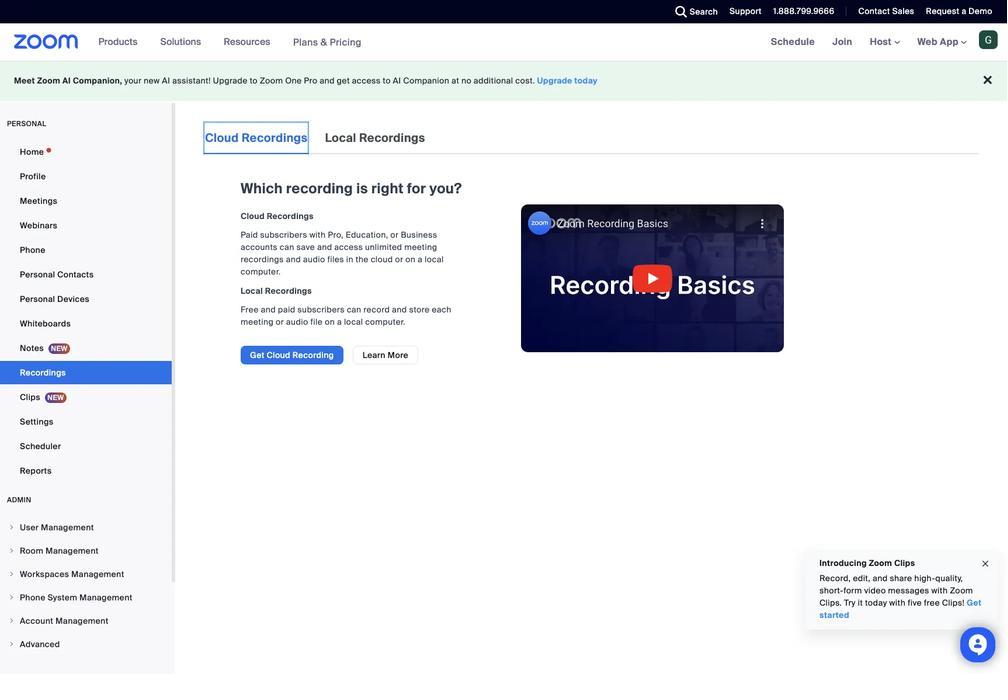 Task type: describe. For each thing, give the bounding box(es) containing it.
profile
[[20, 171, 46, 182]]

reports link
[[0, 459, 172, 483]]

webinars
[[20, 220, 57, 231]]

on inside the free and paid subscribers can record and store each meeting or audio file on a local computer.
[[325, 317, 335, 327]]

subscribers inside 'paid subscribers with pro, education, or business accounts can save and access unlimited meeting recordings and audio files in the cloud or on a local computer.'
[[260, 230, 307, 240]]

at
[[452, 75, 459, 86]]

1 vertical spatial cloud recordings
[[241, 211, 314, 221]]

banner containing products
[[0, 23, 1007, 61]]

request a demo
[[926, 6, 993, 16]]

management for workspaces management
[[71, 569, 124, 580]]

learn more button
[[353, 346, 418, 365]]

meet
[[14, 75, 35, 86]]

personal menu menu
[[0, 140, 172, 484]]

pro,
[[328, 230, 343, 240]]

profile link
[[0, 165, 172, 188]]

your
[[124, 75, 142, 86]]

and inside record, edit, and share high-quality, short-form video messages with zoom clips. try it today with five free clips!
[[873, 573, 888, 584]]

is
[[356, 179, 368, 197]]

right image for room
[[8, 547, 15, 554]]

get started link
[[820, 598, 982, 620]]

1 vertical spatial or
[[395, 254, 403, 265]]

1 horizontal spatial clips
[[894, 558, 915, 568]]

or inside the free and paid subscribers can record and store each meeting or audio file on a local computer.
[[276, 317, 284, 327]]

quality,
[[935, 573, 963, 584]]

recordings inside personal menu menu
[[20, 367, 66, 378]]

3 ai from the left
[[393, 75, 401, 86]]

1.888.799.9666
[[773, 6, 834, 16]]

a inside 'paid subscribers with pro, education, or business accounts can save and access unlimited meeting recordings and audio files in the cloud or on a local computer.'
[[418, 254, 423, 265]]

scheduler link
[[0, 435, 172, 458]]

personal devices link
[[0, 287, 172, 311]]

main content element
[[203, 122, 979, 376]]

room
[[20, 546, 43, 556]]

2 vertical spatial with
[[889, 598, 906, 608]]

management down workspaces management "menu item"
[[79, 592, 132, 603]]

0 horizontal spatial local recordings
[[241, 286, 312, 296]]

room management menu item
[[0, 540, 172, 562]]

phone for phone
[[20, 245, 45, 255]]

free and paid subscribers can record and store each meeting or audio file on a local computer.
[[241, 304, 451, 327]]

sales
[[892, 6, 914, 16]]

personal contacts
[[20, 269, 94, 280]]

schedule
[[771, 36, 815, 48]]

right image inside "advanced" menu item
[[8, 641, 15, 648]]

1 upgrade from the left
[[213, 75, 248, 86]]

unlimited
[[365, 242, 402, 252]]

admin menu menu
[[0, 516, 172, 657]]

contact sales
[[858, 6, 914, 16]]

meeting inside 'paid subscribers with pro, education, or business accounts can save and access unlimited meeting recordings and audio files in the cloud or on a local computer.'
[[404, 242, 437, 252]]

business
[[401, 230, 437, 240]]

system
[[48, 592, 77, 603]]

meeting inside the free and paid subscribers can record and store each meeting or audio file on a local computer.
[[241, 317, 274, 327]]

solutions
[[160, 36, 201, 48]]

phone link
[[0, 238, 172, 262]]

recordings
[[241, 254, 284, 265]]

contacts
[[57, 269, 94, 280]]

meetings link
[[0, 189, 172, 213]]

started
[[820, 610, 849, 620]]

get for get started
[[967, 598, 982, 608]]

zoom right meet
[[37, 75, 60, 86]]

save
[[297, 242, 315, 252]]

cloud recordings tab
[[203, 122, 309, 154]]

personal
[[7, 119, 46, 129]]

cost.
[[515, 75, 535, 86]]

profile picture image
[[979, 30, 998, 49]]

pricing
[[330, 36, 362, 48]]

form
[[844, 585, 862, 596]]

record, edit, and share high-quality, short-form video messages with zoom clips. try it today with five free clips!
[[820, 573, 973, 608]]

recordings up paid
[[265, 286, 312, 296]]

2 ai from the left
[[162, 75, 170, 86]]

cloud recordings inside tab
[[205, 130, 308, 145]]

account management menu item
[[0, 610, 172, 632]]

which
[[241, 179, 283, 197]]

which recording is right for you?
[[241, 179, 462, 197]]

files
[[327, 254, 344, 265]]

education,
[[346, 230, 388, 240]]

management for account management
[[55, 616, 109, 626]]

personal devices
[[20, 294, 89, 304]]

free
[[241, 304, 259, 315]]

it
[[858, 598, 863, 608]]

introducing
[[820, 558, 867, 568]]

right image for account management
[[8, 617, 15, 625]]

today inside record, edit, and share high-quality, short-form video messages with zoom clips. try it today with five free clips!
[[865, 598, 887, 608]]

home
[[20, 147, 44, 157]]

accounts
[[241, 242, 278, 252]]

recordings up save
[[267, 211, 314, 221]]

personal for personal devices
[[20, 294, 55, 304]]

whiteboards link
[[0, 312, 172, 335]]

audio inside 'paid subscribers with pro, education, or business accounts can save and access unlimited meeting recordings and audio files in the cloud or on a local computer.'
[[303, 254, 325, 265]]

plans & pricing
[[293, 36, 362, 48]]

contact
[[858, 6, 890, 16]]

pro
[[304, 75, 317, 86]]

additional
[[474, 75, 513, 86]]

personal contacts link
[[0, 263, 172, 286]]

right
[[371, 179, 404, 197]]

product information navigation
[[90, 23, 370, 61]]

store
[[409, 304, 430, 315]]

local recordings inside tab
[[325, 130, 425, 145]]

video
[[864, 585, 886, 596]]

settings link
[[0, 410, 172, 433]]

scheduler
[[20, 441, 61, 452]]

2 horizontal spatial a
[[962, 6, 966, 16]]

for
[[407, 179, 426, 197]]

app
[[940, 36, 959, 48]]

0 vertical spatial or
[[390, 230, 399, 240]]

get for get cloud recording
[[250, 350, 265, 360]]

support
[[730, 6, 762, 16]]

resources button
[[224, 23, 276, 61]]

products button
[[99, 23, 143, 61]]

edit,
[[853, 573, 871, 584]]

1 to from the left
[[250, 75, 258, 86]]

workspaces management
[[20, 569, 124, 580]]

devices
[[57, 294, 89, 304]]

local recordings tab
[[323, 122, 427, 154]]

can inside 'paid subscribers with pro, education, or business accounts can save and access unlimited meeting recordings and audio files in the cloud or on a local computer.'
[[280, 242, 294, 252]]

recordings link
[[0, 361, 172, 384]]

products
[[99, 36, 138, 48]]

1 vertical spatial cloud
[[241, 211, 265, 221]]

tabs of recording tab list
[[203, 122, 427, 154]]

request
[[926, 6, 959, 16]]

access inside 'paid subscribers with pro, education, or business accounts can save and access unlimited meeting recordings and audio files in the cloud or on a local computer.'
[[334, 242, 363, 252]]

host button
[[870, 36, 900, 48]]

zoom logo image
[[14, 34, 78, 49]]

and inside meet zoom ai companion, 'footer'
[[320, 75, 335, 86]]

zoom up edit,
[[869, 558, 892, 568]]

workspaces
[[20, 569, 69, 580]]



Task type: locate. For each thing, give the bounding box(es) containing it.
on down business
[[405, 254, 416, 265]]

high-
[[914, 573, 935, 584]]

a
[[962, 6, 966, 16], [418, 254, 423, 265], [337, 317, 342, 327]]

today inside meet zoom ai companion, 'footer'
[[574, 75, 598, 86]]

new
[[144, 75, 160, 86]]

personal for personal contacts
[[20, 269, 55, 280]]

host
[[870, 36, 894, 48]]

0 vertical spatial local
[[425, 254, 444, 265]]

meetings navigation
[[762, 23, 1007, 61]]

local recordings
[[325, 130, 425, 145], [241, 286, 312, 296]]

1 vertical spatial can
[[347, 304, 361, 315]]

right image left advanced
[[8, 641, 15, 648]]

local
[[425, 254, 444, 265], [344, 317, 363, 327]]

subscribers up save
[[260, 230, 307, 240]]

to down resources "dropdown button"
[[250, 75, 258, 86]]

0 horizontal spatial with
[[309, 230, 326, 240]]

user
[[20, 522, 39, 533]]

1 horizontal spatial a
[[418, 254, 423, 265]]

0 horizontal spatial get
[[250, 350, 265, 360]]

management for room management
[[46, 546, 99, 556]]

advanced menu item
[[0, 633, 172, 655]]

1 vertical spatial access
[[334, 242, 363, 252]]

clips!
[[942, 598, 965, 608]]

and left paid
[[261, 304, 276, 315]]

1 vertical spatial with
[[932, 585, 948, 596]]

1 horizontal spatial can
[[347, 304, 361, 315]]

ai right new
[[162, 75, 170, 86]]

a inside the free and paid subscribers can record and store each meeting or audio file on a local computer.
[[337, 317, 342, 327]]

2 personal from the top
[[20, 294, 55, 304]]

web app button
[[917, 36, 967, 48]]

on inside 'paid subscribers with pro, education, or business accounts can save and access unlimited meeting recordings and audio files in the cloud or on a local computer.'
[[405, 254, 416, 265]]

1 vertical spatial get
[[967, 598, 982, 608]]

whiteboards
[[20, 318, 71, 329]]

computer.
[[241, 266, 281, 277], [365, 317, 405, 327]]

right image left user at the left bottom of page
[[8, 524, 15, 531]]

companion
[[403, 75, 449, 86]]

1 right image from the top
[[8, 524, 15, 531]]

and
[[320, 75, 335, 86], [317, 242, 332, 252], [286, 254, 301, 265], [261, 304, 276, 315], [392, 304, 407, 315], [873, 573, 888, 584]]

zoom inside record, edit, and share high-quality, short-form video messages with zoom clips. try it today with five free clips!
[[950, 585, 973, 596]]

1 vertical spatial local recordings
[[241, 286, 312, 296]]

upgrade right the cost.
[[537, 75, 572, 86]]

request a demo link
[[917, 0, 1007, 23], [926, 6, 993, 16]]

management
[[41, 522, 94, 533], [46, 546, 99, 556], [71, 569, 124, 580], [79, 592, 132, 603], [55, 616, 109, 626]]

0 vertical spatial access
[[352, 75, 381, 86]]

learn more
[[363, 350, 408, 360]]

management inside menu item
[[55, 616, 109, 626]]

2 horizontal spatial with
[[932, 585, 948, 596]]

ai left the companion,
[[62, 75, 71, 86]]

access
[[352, 75, 381, 86], [334, 242, 363, 252]]

notes
[[20, 343, 44, 353]]

cloud recordings up which
[[205, 130, 308, 145]]

right image left workspaces
[[8, 571, 15, 578]]

0 vertical spatial right image
[[8, 571, 15, 578]]

1 horizontal spatial today
[[865, 598, 887, 608]]

right image for workspaces management
[[8, 571, 15, 578]]

clips up share
[[894, 558, 915, 568]]

plans
[[293, 36, 318, 48]]

local recordings up right
[[325, 130, 425, 145]]

get started
[[820, 598, 982, 620]]

0 vertical spatial a
[[962, 6, 966, 16]]

2 vertical spatial or
[[276, 317, 284, 327]]

1 vertical spatial computer.
[[365, 317, 405, 327]]

and left get
[[320, 75, 335, 86]]

0 vertical spatial computer.
[[241, 266, 281, 277]]

and up video
[[873, 573, 888, 584]]

free
[[924, 598, 940, 608]]

record,
[[820, 573, 851, 584]]

1.888.799.9666 button
[[765, 0, 837, 23], [773, 6, 834, 16]]

search
[[690, 6, 718, 17]]

with up free
[[932, 585, 948, 596]]

can inside the free and paid subscribers can record and store each meeting or audio file on a local computer.
[[347, 304, 361, 315]]

join link
[[824, 23, 861, 61]]

management up phone system management menu item
[[71, 569, 124, 580]]

0 horizontal spatial meeting
[[241, 317, 274, 327]]

a right file
[[337, 317, 342, 327]]

and down save
[[286, 254, 301, 265]]

and left the store
[[392, 304, 407, 315]]

1 horizontal spatial local
[[325, 130, 356, 145]]

more
[[388, 350, 408, 360]]

zoom left one
[[260, 75, 283, 86]]

0 horizontal spatial ai
[[62, 75, 71, 86]]

meet zoom ai companion, your new ai assistant! upgrade to zoom one pro and get access to ai companion at no additional cost. upgrade today
[[14, 75, 598, 86]]

get right clips!
[[967, 598, 982, 608]]

0 horizontal spatial local
[[241, 286, 263, 296]]

0 horizontal spatial on
[[325, 317, 335, 327]]

1 horizontal spatial to
[[383, 75, 391, 86]]

cloud recordings
[[205, 130, 308, 145], [241, 211, 314, 221]]

1 vertical spatial right image
[[8, 547, 15, 554]]

get cloud recording
[[250, 350, 334, 360]]

recordings down notes
[[20, 367, 66, 378]]

local inside 'paid subscribers with pro, education, or business accounts can save and access unlimited meeting recordings and audio files in the cloud or on a local computer.'
[[425, 254, 444, 265]]

each
[[432, 304, 451, 315]]

1 horizontal spatial computer.
[[365, 317, 405, 327]]

get down the free
[[250, 350, 265, 360]]

meetings
[[20, 196, 57, 206]]

computer. down recordings
[[241, 266, 281, 277]]

1 vertical spatial local
[[241, 286, 263, 296]]

1 vertical spatial audio
[[286, 317, 308, 327]]

on
[[405, 254, 416, 265], [325, 317, 335, 327]]

web
[[917, 36, 938, 48]]

in
[[346, 254, 353, 265]]

upgrade today link
[[537, 75, 598, 86]]

web app
[[917, 36, 959, 48]]

right image
[[8, 524, 15, 531], [8, 547, 15, 554], [8, 641, 15, 648]]

close image
[[981, 557, 990, 570]]

phone system management menu item
[[0, 587, 172, 609]]

1 horizontal spatial upgrade
[[537, 75, 572, 86]]

cloud recordings down which
[[241, 211, 314, 221]]

right image for phone system management
[[8, 594, 15, 601]]

local up which recording is right for you?
[[325, 130, 356, 145]]

cloud inside tab
[[205, 130, 239, 145]]

2 vertical spatial right image
[[8, 617, 15, 625]]

1 vertical spatial meeting
[[241, 317, 274, 327]]

ai left companion
[[393, 75, 401, 86]]

management up workspaces management
[[46, 546, 99, 556]]

the
[[356, 254, 369, 265]]

0 vertical spatial cloud
[[205, 130, 239, 145]]

phone down "webinars"
[[20, 245, 45, 255]]

management down phone system management menu item
[[55, 616, 109, 626]]

local inside the free and paid subscribers can record and store each meeting or audio file on a local computer.
[[344, 317, 363, 327]]

computer. inside 'paid subscribers with pro, education, or business accounts can save and access unlimited meeting recordings and audio files in the cloud or on a local computer.'
[[241, 266, 281, 277]]

workspaces management menu item
[[0, 563, 172, 585]]

0 vertical spatial right image
[[8, 524, 15, 531]]

upgrade
[[213, 75, 248, 86], [537, 75, 572, 86]]

with up save
[[309, 230, 326, 240]]

1 horizontal spatial local recordings
[[325, 130, 425, 145]]

schedule link
[[762, 23, 824, 61]]

1 horizontal spatial local
[[425, 254, 444, 265]]

local recordings up paid
[[241, 286, 312, 296]]

right image
[[8, 571, 15, 578], [8, 594, 15, 601], [8, 617, 15, 625]]

2 vertical spatial a
[[337, 317, 342, 327]]

search button
[[666, 0, 721, 23]]

companion,
[[73, 75, 122, 86]]

2 phone from the top
[[20, 592, 45, 603]]

clips inside personal menu menu
[[20, 392, 40, 403]]

local down business
[[425, 254, 444, 265]]

right image left system
[[8, 594, 15, 601]]

access up in
[[334, 242, 363, 252]]

1 horizontal spatial ai
[[162, 75, 170, 86]]

recordings up which
[[242, 130, 308, 145]]

management for user management
[[41, 522, 94, 533]]

0 horizontal spatial to
[[250, 75, 258, 86]]

subscribers
[[260, 230, 307, 240], [297, 304, 345, 315]]

can left save
[[280, 242, 294, 252]]

subscribers up file
[[297, 304, 345, 315]]

recording
[[292, 350, 334, 360]]

right image inside user management menu item
[[8, 524, 15, 531]]

0 vertical spatial audio
[[303, 254, 325, 265]]

0 horizontal spatial can
[[280, 242, 294, 252]]

audio down paid
[[286, 317, 308, 327]]

webinars link
[[0, 214, 172, 237]]

0 horizontal spatial today
[[574, 75, 598, 86]]

1 personal from the top
[[20, 269, 55, 280]]

can left record
[[347, 304, 361, 315]]

right image for user
[[8, 524, 15, 531]]

introducing zoom clips
[[820, 558, 915, 568]]

audio
[[303, 254, 325, 265], [286, 317, 308, 327]]

0 horizontal spatial local
[[344, 317, 363, 327]]

0 horizontal spatial upgrade
[[213, 75, 248, 86]]

zoom
[[37, 75, 60, 86], [260, 75, 283, 86], [869, 558, 892, 568], [950, 585, 973, 596]]

or up unlimited
[[390, 230, 399, 240]]

paid
[[278, 304, 295, 315]]

0 vertical spatial cloud recordings
[[205, 130, 308, 145]]

right image inside workspaces management "menu item"
[[8, 571, 15, 578]]

file
[[310, 317, 323, 327]]

advanced
[[20, 639, 60, 650]]

solutions button
[[160, 23, 206, 61]]

2 upgrade from the left
[[537, 75, 572, 86]]

phone inside menu item
[[20, 592, 45, 603]]

1 horizontal spatial on
[[405, 254, 416, 265]]

1 vertical spatial personal
[[20, 294, 55, 304]]

3 right image from the top
[[8, 641, 15, 648]]

messages
[[888, 585, 929, 596]]

on right file
[[325, 317, 335, 327]]

you?
[[429, 179, 462, 197]]

phone up account
[[20, 592, 45, 603]]

upgrade down the product information navigation
[[213, 75, 248, 86]]

clips.
[[820, 598, 842, 608]]

0 vertical spatial local
[[325, 130, 356, 145]]

0 vertical spatial get
[[250, 350, 265, 360]]

get inside button
[[250, 350, 265, 360]]

right image left account
[[8, 617, 15, 625]]

and down pro, at the left of the page
[[317, 242, 332, 252]]

0 vertical spatial personal
[[20, 269, 55, 280]]

computer. down record
[[365, 317, 405, 327]]

meeting down the free
[[241, 317, 274, 327]]

1 horizontal spatial meeting
[[404, 242, 437, 252]]

right image inside room management menu item
[[8, 547, 15, 554]]

with down messages
[[889, 598, 906, 608]]

subscribers inside the free and paid subscribers can record and store each meeting or audio file on a local computer.
[[297, 304, 345, 315]]

local up the free
[[241, 286, 263, 296]]

0 vertical spatial phone
[[20, 245, 45, 255]]

meeting down business
[[404, 242, 437, 252]]

1 phone from the top
[[20, 245, 45, 255]]

0 vertical spatial local recordings
[[325, 130, 425, 145]]

0 vertical spatial clips
[[20, 392, 40, 403]]

learn
[[363, 350, 386, 360]]

user management
[[20, 522, 94, 533]]

one
[[285, 75, 302, 86]]

no
[[461, 75, 472, 86]]

zoom up clips!
[[950, 585, 973, 596]]

with inside 'paid subscribers with pro, education, or business accounts can save and access unlimited meeting recordings and audio files in the cloud or on a local computer.'
[[309, 230, 326, 240]]

recordings up right
[[359, 130, 425, 145]]

0 vertical spatial meeting
[[404, 242, 437, 252]]

reports
[[20, 466, 52, 476]]

access right get
[[352, 75, 381, 86]]

today
[[574, 75, 598, 86], [865, 598, 887, 608]]

1 vertical spatial local
[[344, 317, 363, 327]]

2 horizontal spatial cloud
[[267, 350, 290, 360]]

1 vertical spatial today
[[865, 598, 887, 608]]

2 vertical spatial right image
[[8, 641, 15, 648]]

get inside the get started
[[967, 598, 982, 608]]

2 horizontal spatial ai
[[393, 75, 401, 86]]

get
[[250, 350, 265, 360], [967, 598, 982, 608]]

0 vertical spatial can
[[280, 242, 294, 252]]

meet zoom ai companion, footer
[[0, 61, 1007, 101]]

1 horizontal spatial get
[[967, 598, 982, 608]]

1 horizontal spatial cloud
[[241, 211, 265, 221]]

to
[[250, 75, 258, 86], [383, 75, 391, 86]]

clips up 'settings'
[[20, 392, 40, 403]]

1 vertical spatial phone
[[20, 592, 45, 603]]

support link
[[721, 0, 765, 23], [730, 6, 762, 16]]

right image inside phone system management menu item
[[8, 594, 15, 601]]

2 to from the left
[[383, 75, 391, 86]]

0 horizontal spatial cloud
[[205, 130, 239, 145]]

phone inside personal menu menu
[[20, 245, 45, 255]]

1 horizontal spatial with
[[889, 598, 906, 608]]

audio inside the free and paid subscribers can record and store each meeting or audio file on a local computer.
[[286, 317, 308, 327]]

management inside "menu item"
[[71, 569, 124, 580]]

computer. inside the free and paid subscribers can record and store each meeting or audio file on a local computer.
[[365, 317, 405, 327]]

user management menu item
[[0, 516, 172, 539]]

phone for phone system management
[[20, 592, 45, 603]]

1 right image from the top
[[8, 571, 15, 578]]

account management
[[20, 616, 109, 626]]

0 horizontal spatial clips
[[20, 392, 40, 403]]

assistant!
[[172, 75, 211, 86]]

0 horizontal spatial a
[[337, 317, 342, 327]]

3 right image from the top
[[8, 617, 15, 625]]

home link
[[0, 140, 172, 164]]

a left demo
[[962, 6, 966, 16]]

2 vertical spatial cloud
[[267, 350, 290, 360]]

1 vertical spatial on
[[325, 317, 335, 327]]

to left companion
[[383, 75, 391, 86]]

personal up 'whiteboards'
[[20, 294, 55, 304]]

join
[[832, 36, 852, 48]]

0 vertical spatial on
[[405, 254, 416, 265]]

right image inside account management menu item
[[8, 617, 15, 625]]

personal
[[20, 269, 55, 280], [20, 294, 55, 304]]

management up room management
[[41, 522, 94, 533]]

2 right image from the top
[[8, 547, 15, 554]]

local inside local recordings tab
[[325, 130, 356, 145]]

access inside meet zoom ai companion, 'footer'
[[352, 75, 381, 86]]

0 horizontal spatial computer.
[[241, 266, 281, 277]]

or down paid
[[276, 317, 284, 327]]

banner
[[0, 23, 1007, 61]]

or right cloud
[[395, 254, 403, 265]]

right image left 'room'
[[8, 547, 15, 554]]

0 vertical spatial with
[[309, 230, 326, 240]]

2 right image from the top
[[8, 594, 15, 601]]

notes link
[[0, 336, 172, 360]]

local right file
[[344, 317, 363, 327]]

0 vertical spatial subscribers
[[260, 230, 307, 240]]

1 ai from the left
[[62, 75, 71, 86]]

personal up personal devices
[[20, 269, 55, 280]]

record
[[364, 304, 390, 315]]

a down business
[[418, 254, 423, 265]]

1 vertical spatial subscribers
[[297, 304, 345, 315]]

1 vertical spatial a
[[418, 254, 423, 265]]

1 vertical spatial right image
[[8, 594, 15, 601]]

1 vertical spatial clips
[[894, 558, 915, 568]]

cloud inside button
[[267, 350, 290, 360]]

0 vertical spatial today
[[574, 75, 598, 86]]

audio down save
[[303, 254, 325, 265]]

get cloud recording button
[[241, 346, 343, 365]]

recording
[[286, 179, 353, 197]]



Task type: vqa. For each thing, say whether or not it's contained in the screenshot.
payment
no



